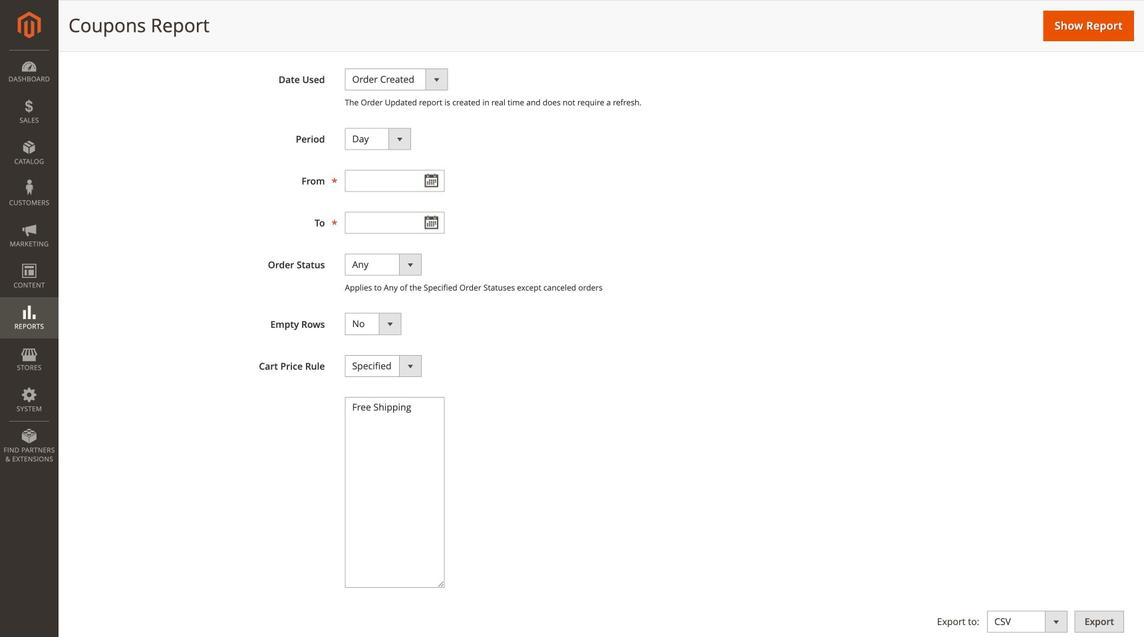 Task type: describe. For each thing, give the bounding box(es) containing it.
magento admin panel image
[[18, 11, 41, 39]]



Task type: locate. For each thing, give the bounding box(es) containing it.
menu bar
[[0, 50, 59, 470]]

None text field
[[345, 170, 445, 192]]

None text field
[[345, 212, 445, 234]]



Task type: vqa. For each thing, say whether or not it's contained in the screenshot.
magento admin panel image at the top left of the page
yes



